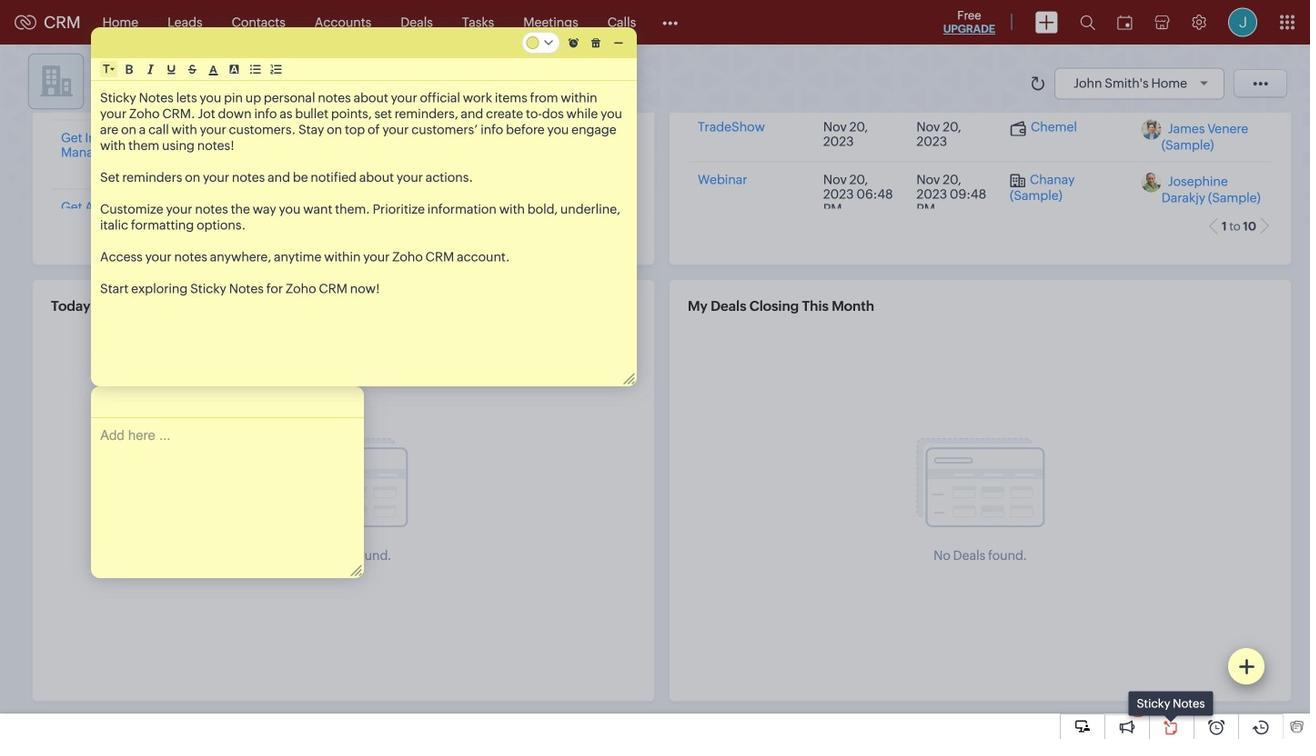 Task type: vqa. For each thing, say whether or not it's contained in the screenshot.
Canvas Profile Image related to 3rd canvas icon from the bottom
no



Task type: locate. For each thing, give the bounding box(es) containing it.
profile image
[[1229, 8, 1258, 37]]

calendar image
[[1118, 15, 1133, 30]]

create menu image
[[1036, 11, 1059, 33]]

search image
[[1080, 15, 1096, 30]]

search element
[[1069, 0, 1107, 45]]

create new sticky note image
[[1239, 659, 1255, 675]]

reminder image
[[569, 38, 579, 48]]

minimize image
[[614, 41, 623, 44]]

None field
[[103, 62, 115, 76]]

profile element
[[1218, 0, 1269, 44]]



Task type: describe. For each thing, give the bounding box(es) containing it.
delete image
[[592, 38, 601, 48]]

logo image
[[15, 15, 36, 30]]

create menu element
[[1025, 0, 1069, 44]]



